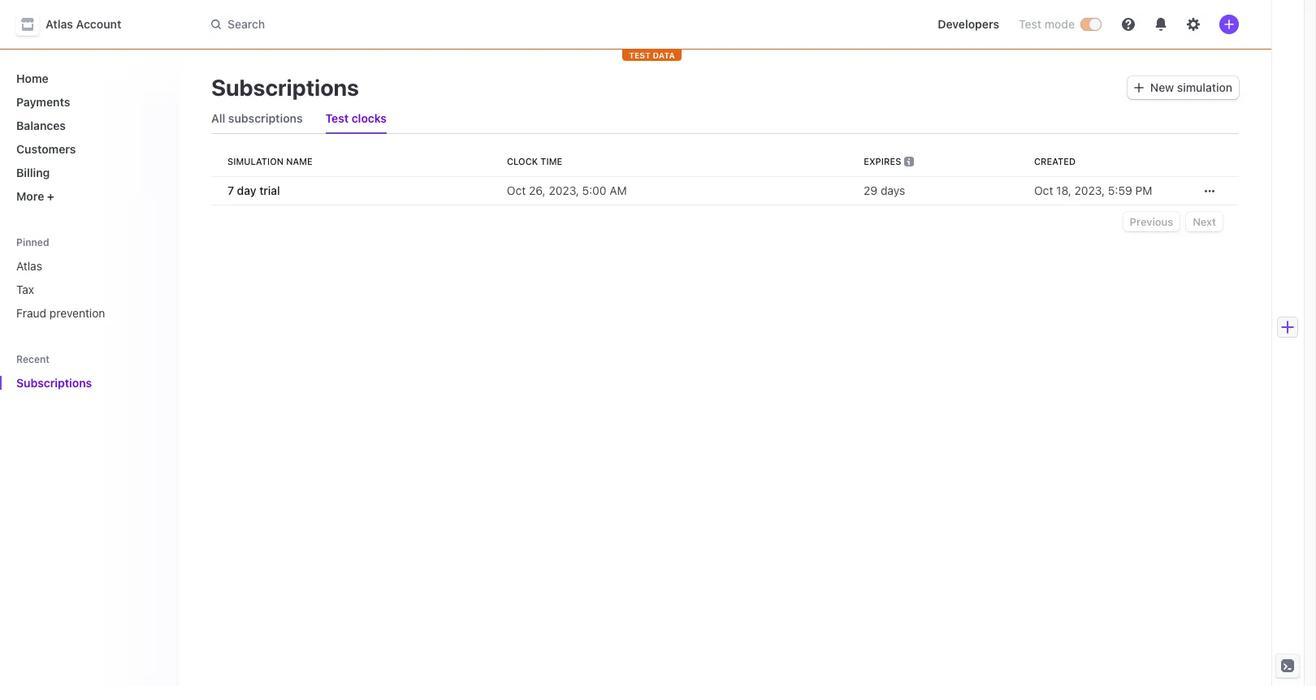 Task type: locate. For each thing, give the bounding box(es) containing it.
subscriptions up subscriptions
[[211, 74, 359, 101]]

0 vertical spatial atlas
[[46, 17, 73, 31]]

developers link
[[932, 11, 1006, 37]]

previous button
[[1124, 212, 1180, 232]]

subscriptions down 'recent'
[[16, 376, 92, 390]]

0 horizontal spatial atlas
[[16, 259, 42, 273]]

simulation
[[228, 156, 284, 167]]

atlas inside button
[[46, 17, 73, 31]]

test mode
[[1019, 17, 1075, 31]]

test left clocks
[[326, 111, 349, 125]]

pin to navigation image
[[151, 377, 164, 390]]

0 horizontal spatial oct
[[507, 184, 526, 198]]

0 vertical spatial test
[[1019, 17, 1042, 31]]

oct
[[507, 184, 526, 198], [1035, 184, 1054, 198]]

subscriptions
[[211, 74, 359, 101], [16, 376, 92, 390]]

Search search field
[[202, 9, 660, 39]]

2 oct from the left
[[1035, 184, 1054, 198]]

7 day trial
[[228, 184, 280, 198]]

Search text field
[[202, 9, 660, 39]]

test clocks link
[[319, 107, 393, 130]]

0 horizontal spatial subscriptions
[[16, 376, 92, 390]]

tab list
[[205, 104, 1240, 134]]

atlas inside pinned element
[[16, 259, 42, 273]]

pinned
[[16, 237, 49, 249]]

all subscriptions
[[211, 111, 303, 125]]

1 horizontal spatial oct
[[1035, 184, 1054, 198]]

1 vertical spatial atlas
[[16, 259, 42, 273]]

edit pins image
[[151, 237, 161, 247]]

test data
[[629, 50, 675, 60]]

all subscriptions link
[[205, 107, 309, 130]]

clock
[[507, 156, 538, 167]]

atlas for atlas
[[16, 259, 42, 273]]

billing
[[16, 166, 50, 180]]

data
[[653, 50, 675, 60]]

atlas
[[46, 17, 73, 31], [16, 259, 42, 273]]

tax link
[[10, 276, 166, 303]]

svg image
[[1205, 186, 1215, 196]]

name
[[286, 156, 313, 167]]

expires
[[864, 156, 902, 167]]

oct for oct 18, 2023, 5:59 pm
[[1035, 184, 1054, 198]]

subscriptions
[[228, 111, 303, 125]]

oct left 26,
[[507, 184, 526, 198]]

oct 26, 2023, 5:00 am link
[[501, 176, 858, 206]]

search
[[228, 17, 265, 31]]

customers
[[16, 142, 76, 156]]

pinned navigation links element
[[10, 229, 169, 327]]

0 horizontal spatial 2023,
[[549, 184, 579, 198]]

0 horizontal spatial test
[[326, 111, 349, 125]]

test clocks
[[326, 111, 387, 125]]

oct 18, 2023, 5:59 pm
[[1035, 184, 1153, 198]]

1 horizontal spatial test
[[1019, 17, 1042, 31]]

1 horizontal spatial 2023,
[[1075, 184, 1105, 198]]

recent navigation links element
[[0, 346, 179, 397]]

2023, inside oct 18, 2023, 5:59 pm link
[[1075, 184, 1105, 198]]

1 2023, from the left
[[549, 184, 579, 198]]

2023, inside oct 26, 2023, 5:00 am link
[[549, 184, 579, 198]]

pinned element
[[10, 253, 166, 327]]

atlas account button
[[16, 13, 138, 36]]

simulation
[[1178, 80, 1233, 94]]

2023,
[[549, 184, 579, 198], [1075, 184, 1105, 198]]

oct 18, 2023, 5:59 pm link
[[1028, 176, 1191, 206]]

1 oct from the left
[[507, 184, 526, 198]]

18,
[[1057, 184, 1072, 198]]

test for test clocks
[[326, 111, 349, 125]]

atlas left account
[[46, 17, 73, 31]]

atlas link
[[10, 253, 166, 280]]

1 vertical spatial subscriptions
[[16, 376, 92, 390]]

trial
[[259, 184, 280, 198]]

test left mode
[[1019, 17, 1042, 31]]

clocks
[[352, 111, 387, 125]]

created
[[1035, 156, 1076, 167]]

subscriptions link
[[10, 370, 143, 397]]

mode
[[1045, 17, 1075, 31]]

tab list containing all subscriptions
[[205, 104, 1240, 134]]

oct left '18,' on the right top of page
[[1035, 184, 1054, 198]]

2023, right '18,' on the right top of page
[[1075, 184, 1105, 198]]

test
[[1019, 17, 1042, 31], [326, 111, 349, 125]]

29
[[864, 184, 878, 198]]

atlas account
[[46, 17, 121, 31]]

next
[[1193, 215, 1217, 228]]

svg image
[[1135, 83, 1144, 93]]

2023, right 26,
[[549, 184, 579, 198]]

next button
[[1187, 212, 1223, 232]]

1 horizontal spatial subscriptions
[[211, 74, 359, 101]]

new simulation
[[1151, 80, 1233, 94]]

1 vertical spatial test
[[326, 111, 349, 125]]

payments
[[16, 95, 70, 109]]

5:59
[[1109, 184, 1133, 198]]

balances
[[16, 119, 66, 132]]

payments link
[[10, 89, 166, 115]]

2 2023, from the left
[[1075, 184, 1105, 198]]

test inside tab list
[[326, 111, 349, 125]]

new simulation button
[[1128, 76, 1240, 99]]

1 horizontal spatial atlas
[[46, 17, 73, 31]]

atlas down pinned
[[16, 259, 42, 273]]



Task type: vqa. For each thing, say whether or not it's contained in the screenshot.
5:00
yes



Task type: describe. For each thing, give the bounding box(es) containing it.
recent
[[16, 354, 50, 366]]

billing link
[[10, 159, 166, 186]]

test
[[629, 50, 651, 60]]

fraud prevention link
[[10, 300, 166, 327]]

all
[[211, 111, 225, 125]]

days
[[881, 184, 906, 198]]

fraud prevention
[[16, 306, 105, 320]]

7 day trial link
[[211, 176, 501, 206]]

more
[[16, 189, 44, 203]]

home
[[16, 72, 49, 85]]

new
[[1151, 80, 1175, 94]]

pm
[[1136, 184, 1153, 198]]

test for test mode
[[1019, 17, 1042, 31]]

prevention
[[49, 306, 105, 320]]

26,
[[529, 184, 546, 198]]

29 days
[[864, 184, 906, 198]]

2023, for 26,
[[549, 184, 579, 198]]

29 days link
[[858, 176, 1028, 206]]

balances link
[[10, 112, 166, 139]]

+
[[47, 189, 54, 203]]

5:00
[[582, 184, 607, 198]]

more +
[[16, 189, 54, 203]]

home link
[[10, 65, 166, 92]]

settings image
[[1187, 18, 1201, 31]]

day
[[237, 184, 256, 198]]

7
[[228, 184, 234, 198]]

2023, for 18,
[[1075, 184, 1105, 198]]

clear history image
[[151, 354, 161, 364]]

customers link
[[10, 136, 166, 163]]

developers
[[938, 17, 1000, 31]]

0 vertical spatial subscriptions
[[211, 74, 359, 101]]

previous
[[1130, 215, 1174, 228]]

core navigation links element
[[10, 65, 166, 210]]

oct 26, 2023, 5:00 am
[[507, 184, 627, 198]]

clock time
[[507, 156, 563, 167]]

account
[[76, 17, 121, 31]]

atlas for atlas account
[[46, 17, 73, 31]]

fraud
[[16, 306, 46, 320]]

subscriptions inside recent navigation links 'element'
[[16, 376, 92, 390]]

simulation name
[[228, 156, 313, 167]]

time
[[541, 156, 563, 167]]

oct for oct 26, 2023, 5:00 am
[[507, 184, 526, 198]]

help image
[[1122, 18, 1135, 31]]

tax
[[16, 283, 34, 297]]

am
[[610, 184, 627, 198]]

notifications image
[[1155, 18, 1168, 31]]



